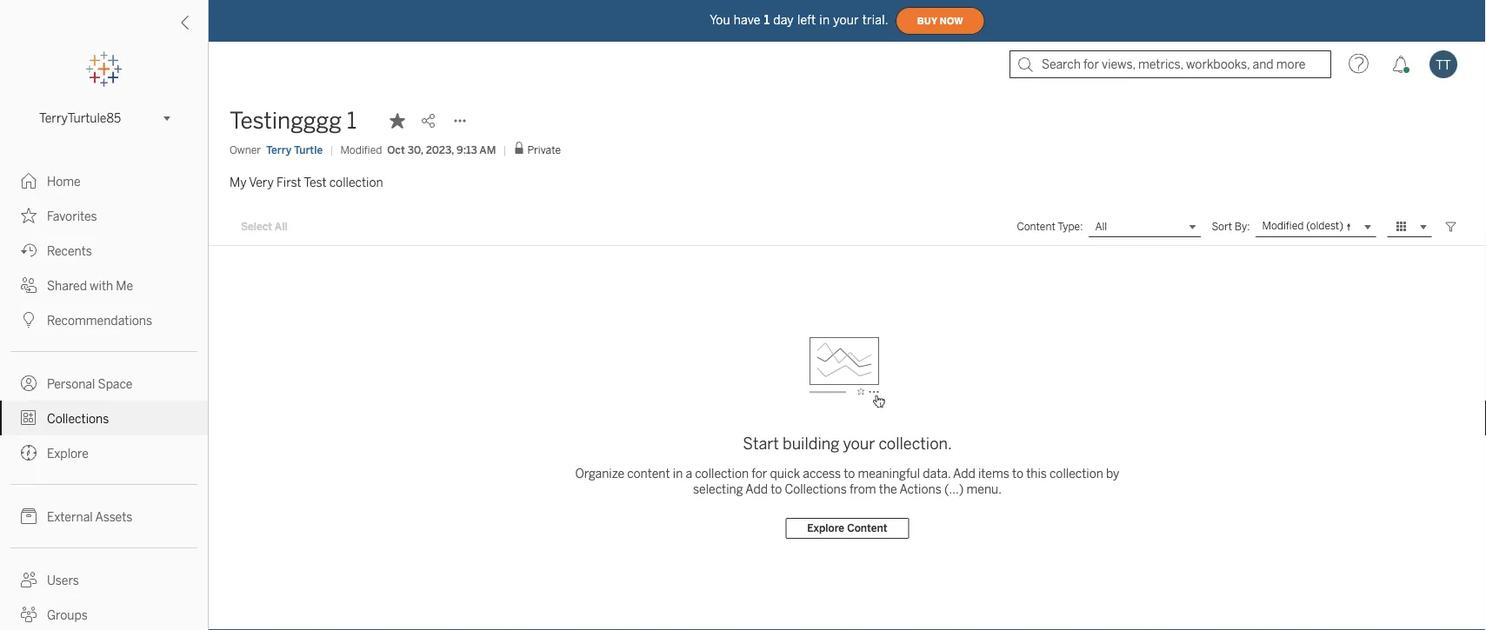 Task type: locate. For each thing, give the bounding box(es) containing it.
1 horizontal spatial all
[[1096, 221, 1108, 233]]

modified (oldest)
[[1263, 220, 1344, 232]]

testingggg 1
[[230, 107, 357, 134]]

0 horizontal spatial |
[[330, 144, 334, 156]]

|
[[330, 144, 334, 156], [503, 144, 507, 156]]

1 horizontal spatial |
[[503, 144, 507, 156]]

select all
[[241, 221, 288, 233]]

modified right by:
[[1263, 220, 1304, 232]]

recommendations link
[[0, 303, 208, 338]]

quick
[[770, 467, 800, 481]]

1 left day
[[764, 13, 770, 27]]

meaningful
[[858, 467, 920, 481]]

0 vertical spatial add
[[953, 467, 976, 481]]

explore inside button
[[808, 523, 845, 535]]

content left type:
[[1017, 220, 1056, 233]]

main navigation. press the up and down arrow keys to access links. element
[[0, 164, 208, 631]]

have
[[734, 13, 761, 27]]

explore inside main navigation. press the up and down arrow keys to access links. element
[[47, 447, 89, 461]]

1 horizontal spatial 1
[[764, 13, 770, 27]]

your up organize content in a collection for quick access to meaningful data. add items to this collection by selecting add to collections from the actions (...) menu.
[[843, 435, 875, 454]]

explore
[[47, 447, 89, 461], [808, 523, 845, 535]]

first
[[277, 175, 302, 190]]

2 all from the left
[[1096, 221, 1108, 233]]

assets
[[95, 510, 132, 525]]

your left trial.
[[834, 13, 859, 27]]

1 vertical spatial content
[[847, 523, 888, 535]]

buy now
[[918, 15, 964, 26]]

terry turtle link
[[266, 142, 323, 158]]

1 all from the left
[[275, 221, 288, 233]]

add up (...) at right bottom
[[953, 467, 976, 481]]

to down quick
[[771, 482, 782, 497]]

1
[[764, 13, 770, 27], [347, 107, 357, 134]]

explore down collections link
[[47, 447, 89, 461]]

1 vertical spatial explore
[[808, 523, 845, 535]]

1 horizontal spatial modified
[[1263, 220, 1304, 232]]

| right am
[[503, 144, 507, 156]]

collections down personal
[[47, 412, 109, 426]]

groups link
[[0, 598, 208, 631]]

30,
[[408, 144, 423, 156]]

0 vertical spatial collections
[[47, 412, 109, 426]]

0 vertical spatial modified
[[340, 144, 382, 156]]

collection.
[[879, 435, 952, 454]]

type:
[[1058, 220, 1083, 233]]

2023,
[[426, 144, 454, 156]]

organize content in a collection for quick access to meaningful data. add items to this collection by selecting add to collections from the actions (...) menu.
[[576, 467, 1120, 497]]

recommendations
[[47, 314, 152, 328]]

owner terry turtle | modified oct 30, 2023, 9:13 am |
[[230, 144, 507, 156]]

add down for at the right of the page
[[746, 482, 768, 497]]

collections
[[47, 412, 109, 426], [785, 482, 847, 497]]

1 vertical spatial add
[[746, 482, 768, 497]]

0 vertical spatial explore
[[47, 447, 89, 461]]

collections down access
[[785, 482, 847, 497]]

modified
[[340, 144, 382, 156], [1263, 220, 1304, 232]]

selecting
[[693, 482, 743, 497]]

0 horizontal spatial explore
[[47, 447, 89, 461]]

0 horizontal spatial in
[[673, 467, 683, 481]]

| right turtle
[[330, 144, 334, 156]]

1 up the owner terry turtle | modified oct 30, 2023, 9:13 am |
[[347, 107, 357, 134]]

0 horizontal spatial content
[[847, 523, 888, 535]]

1 horizontal spatial in
[[820, 13, 830, 27]]

start building your collection.
[[743, 435, 952, 454]]

in right left
[[820, 13, 830, 27]]

this
[[1027, 467, 1047, 481]]

in left a
[[673, 467, 683, 481]]

explore for explore content
[[808, 523, 845, 535]]

building
[[783, 435, 840, 454]]

collection
[[330, 175, 383, 190], [695, 467, 749, 481], [1050, 467, 1104, 481]]

you
[[710, 13, 731, 27]]

1 horizontal spatial collection
[[695, 467, 749, 481]]

1 horizontal spatial explore
[[808, 523, 845, 535]]

grid view image
[[1394, 219, 1410, 235]]

in
[[820, 13, 830, 27], [673, 467, 683, 481]]

space
[[98, 377, 133, 391]]

menu.
[[967, 482, 1002, 497]]

modified (oldest) button
[[1256, 217, 1377, 237]]

your
[[834, 13, 859, 27], [843, 435, 875, 454]]

shared
[[47, 279, 87, 293]]

external assets
[[47, 510, 132, 525]]

0 horizontal spatial collection
[[330, 175, 383, 190]]

collection down the owner terry turtle | modified oct 30, 2023, 9:13 am |
[[330, 175, 383, 190]]

all right type:
[[1096, 221, 1108, 233]]

1 vertical spatial modified
[[1263, 220, 1304, 232]]

terryturtule85
[[39, 111, 121, 125]]

0 horizontal spatial 1
[[347, 107, 357, 134]]

all
[[275, 221, 288, 233], [1096, 221, 1108, 233]]

groups
[[47, 608, 88, 623]]

owner
[[230, 144, 261, 156]]

data.
[[923, 467, 951, 481]]

content down from
[[847, 523, 888, 535]]

(oldest)
[[1307, 220, 1344, 232]]

content
[[1017, 220, 1056, 233], [847, 523, 888, 535]]

collection left "by"
[[1050, 467, 1104, 481]]

0 horizontal spatial all
[[275, 221, 288, 233]]

all right select
[[275, 221, 288, 233]]

collection up selecting
[[695, 467, 749, 481]]

explore content button
[[786, 518, 910, 539]]

all inside button
[[275, 221, 288, 233]]

0 horizontal spatial collections
[[47, 412, 109, 426]]

1 horizontal spatial collections
[[785, 482, 847, 497]]

0 vertical spatial 1
[[764, 13, 770, 27]]

explore down organize content in a collection for quick access to meaningful data. add items to this collection by selecting add to collections from the actions (...) menu.
[[808, 523, 845, 535]]

content type:
[[1017, 220, 1083, 233]]

content
[[627, 467, 670, 481]]

to
[[844, 467, 855, 481], [1012, 467, 1024, 481], [771, 482, 782, 497]]

2 horizontal spatial to
[[1012, 467, 1024, 481]]

shared with me
[[47, 279, 133, 293]]

to left this
[[1012, 467, 1024, 481]]

my
[[230, 175, 247, 190]]

sort by:
[[1212, 220, 1250, 233]]

1 vertical spatial 1
[[347, 107, 357, 134]]

modified inside popup button
[[1263, 220, 1304, 232]]

to up from
[[844, 467, 855, 481]]

add
[[953, 467, 976, 481], [746, 482, 768, 497]]

1 horizontal spatial content
[[1017, 220, 1056, 233]]

0 vertical spatial content
[[1017, 220, 1056, 233]]

modified left the oct
[[340, 144, 382, 156]]

1 vertical spatial collections
[[785, 482, 847, 497]]

1 vertical spatial in
[[673, 467, 683, 481]]



Task type: vqa. For each thing, say whether or not it's contained in the screenshot.
leftmost the 1
yes



Task type: describe. For each thing, give the bounding box(es) containing it.
personal space
[[47, 377, 133, 391]]

0 horizontal spatial add
[[746, 482, 768, 497]]

explore content
[[808, 523, 888, 535]]

collection for test
[[330, 175, 383, 190]]

1 vertical spatial your
[[843, 435, 875, 454]]

users link
[[0, 563, 208, 598]]

users
[[47, 574, 79, 588]]

items
[[979, 467, 1010, 481]]

from
[[850, 482, 877, 497]]

collections inside organize content in a collection for quick access to meaningful data. add items to this collection by selecting add to collections from the actions (...) menu.
[[785, 482, 847, 497]]

start
[[743, 435, 779, 454]]

collections link
[[0, 401, 208, 436]]

access
[[803, 467, 841, 481]]

content inside button
[[847, 523, 888, 535]]

home
[[47, 174, 81, 189]]

by
[[1107, 467, 1120, 481]]

testingggg
[[230, 107, 342, 134]]

select
[[241, 221, 272, 233]]

test
[[304, 175, 327, 190]]

0 horizontal spatial modified
[[340, 144, 382, 156]]

actions
[[900, 482, 942, 497]]

left
[[798, 13, 816, 27]]

2 horizontal spatial collection
[[1050, 467, 1104, 481]]

recents
[[47, 244, 92, 258]]

me
[[116, 279, 133, 293]]

1 horizontal spatial add
[[953, 467, 976, 481]]

explore for explore
[[47, 447, 89, 461]]

organize
[[576, 467, 625, 481]]

turtle
[[294, 144, 323, 156]]

private
[[528, 144, 561, 157]]

for
[[752, 467, 767, 481]]

navigation panel element
[[0, 52, 208, 631]]

terryturtule85 button
[[32, 108, 176, 129]]

external
[[47, 510, 93, 525]]

with
[[90, 279, 113, 293]]

personal
[[47, 377, 95, 391]]

oct
[[387, 144, 405, 156]]

1 | from the left
[[330, 144, 334, 156]]

favorites link
[[0, 198, 208, 233]]

explore link
[[0, 436, 208, 471]]

personal space link
[[0, 366, 208, 401]]

0 vertical spatial your
[[834, 13, 859, 27]]

0 horizontal spatial to
[[771, 482, 782, 497]]

by:
[[1235, 220, 1250, 233]]

0 vertical spatial in
[[820, 13, 830, 27]]

buy now button
[[896, 7, 985, 35]]

2 | from the left
[[503, 144, 507, 156]]

recents link
[[0, 233, 208, 268]]

select all button
[[230, 217, 299, 237]]

favorites
[[47, 209, 97, 224]]

collection for a
[[695, 467, 749, 481]]

now
[[940, 15, 964, 26]]

you have 1 day left in your trial.
[[710, 13, 889, 27]]

my very first test collection
[[230, 175, 383, 190]]

Search for views, metrics, workbooks, and more text field
[[1010, 50, 1332, 78]]

all button
[[1089, 217, 1202, 237]]

1 horizontal spatial to
[[844, 467, 855, 481]]

terry
[[266, 144, 292, 156]]

very
[[249, 175, 274, 190]]

a
[[686, 467, 693, 481]]

the
[[879, 482, 897, 497]]

trial.
[[863, 13, 889, 27]]

am
[[480, 144, 496, 156]]

collections inside main navigation. press the up and down arrow keys to access links. element
[[47, 412, 109, 426]]

buy
[[918, 15, 938, 26]]

shared with me link
[[0, 268, 208, 303]]

day
[[773, 13, 794, 27]]

(...)
[[945, 482, 964, 497]]

external assets link
[[0, 499, 208, 534]]

sort
[[1212, 220, 1233, 233]]

home link
[[0, 164, 208, 198]]

in inside organize content in a collection for quick access to meaningful data. add items to this collection by selecting add to collections from the actions (...) menu.
[[673, 467, 683, 481]]

9:13
[[457, 144, 477, 156]]

all inside popup button
[[1096, 221, 1108, 233]]



